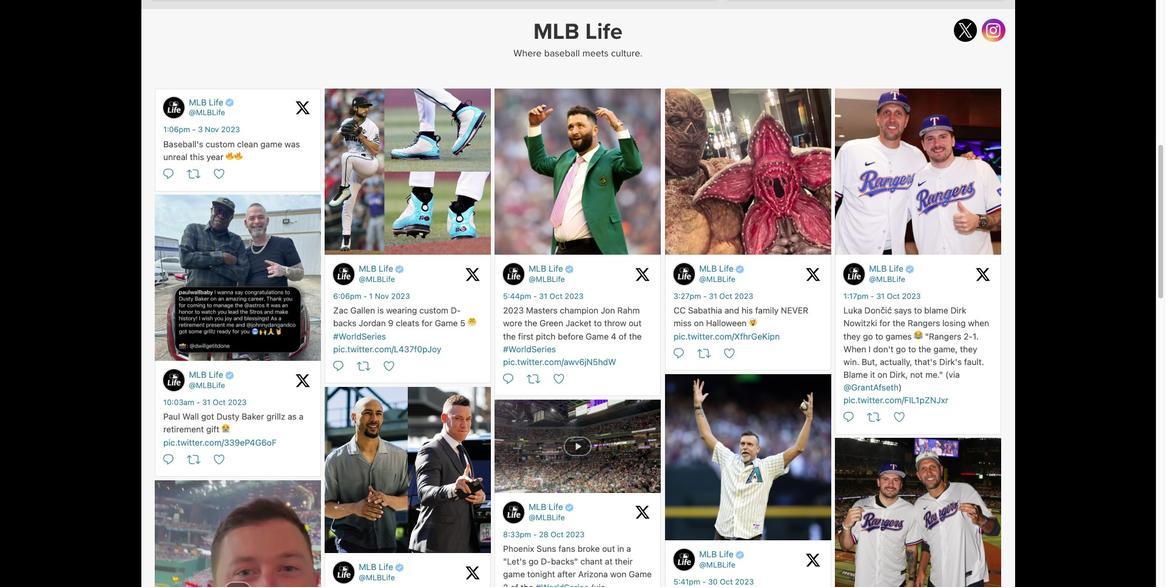 Task type: locate. For each thing, give the bounding box(es) containing it.
x image
[[958, 23, 973, 38]]

mlb life where baseball meets culture.
[[514, 18, 642, 59]]

mlb
[[533, 18, 580, 46]]

where
[[514, 47, 542, 59]]

culture.
[[611, 47, 642, 59]]



Task type: describe. For each thing, give the bounding box(es) containing it.
meets
[[582, 47, 609, 59]]

baseball
[[544, 47, 580, 59]]

life
[[585, 18, 623, 46]]

instagram image
[[986, 23, 1001, 38]]



Task type: vqa. For each thing, say whether or not it's contained in the screenshot.
culture.
yes



